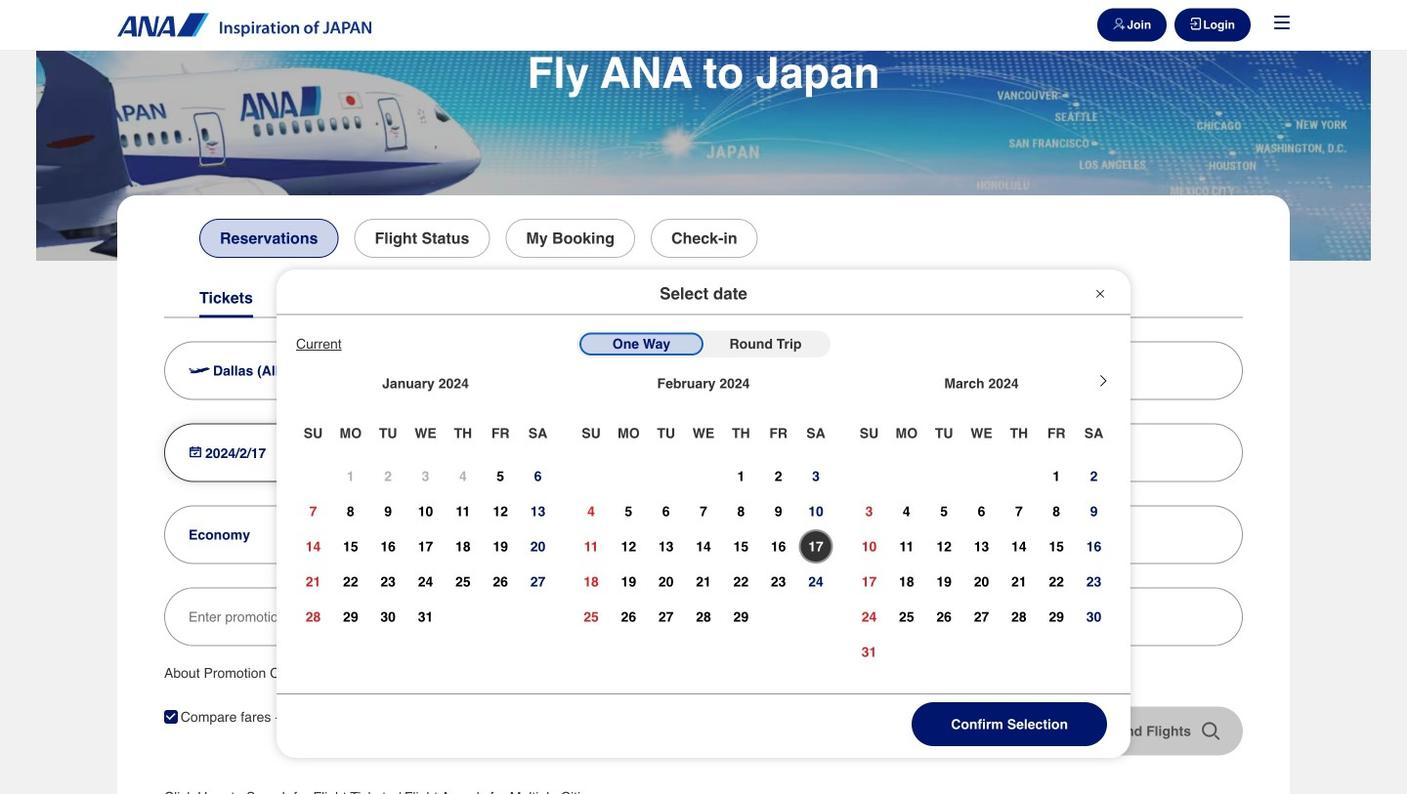 Task type: describe. For each thing, give the bounding box(es) containing it.
2024 01 04 image
[[444, 459, 482, 493]]

ana inspiration of japan image
[[117, 13, 371, 37]]

2024 01 01 image
[[332, 459, 369, 493]]



Task type: locate. For each thing, give the bounding box(es) containing it.
2024 01 02 image
[[369, 459, 407, 493]]

None checkbox
[[164, 710, 178, 724]]

Enter promotion code text field
[[189, 589, 1218, 645]]

2024 01 03 image
[[407, 459, 444, 493]]

list item
[[36, 0, 1371, 261]]



